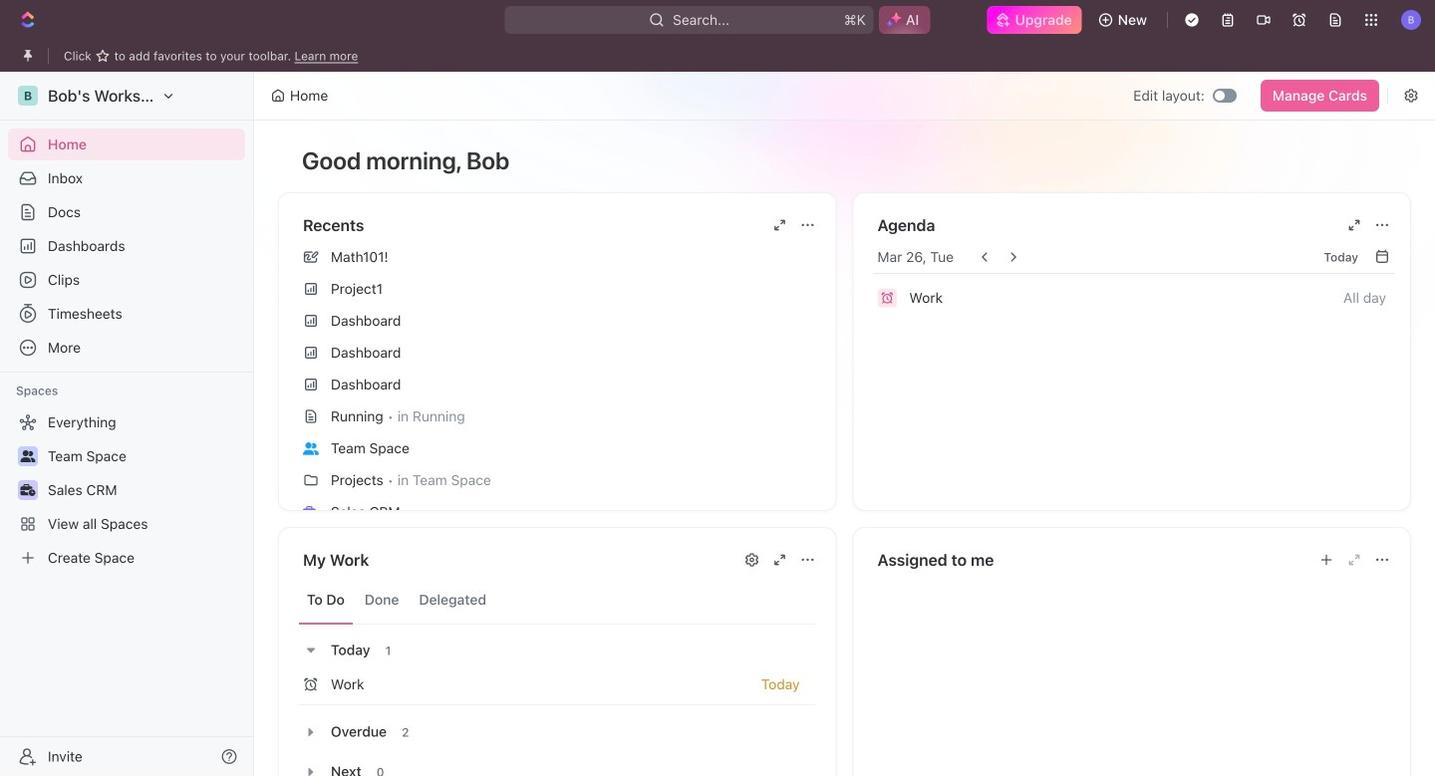 Task type: locate. For each thing, give the bounding box(es) containing it.
tree inside sidebar navigation
[[8, 407, 245, 574]]

tree
[[8, 407, 245, 574]]

user group image
[[303, 442, 319, 455]]

tab list
[[299, 576, 816, 625]]



Task type: vqa. For each thing, say whether or not it's contained in the screenshot.
tree within THE SIDEBAR navigation
yes



Task type: describe. For each thing, give the bounding box(es) containing it.
sidebar navigation
[[0, 72, 254, 776]]

business time image
[[303, 506, 319, 519]]



